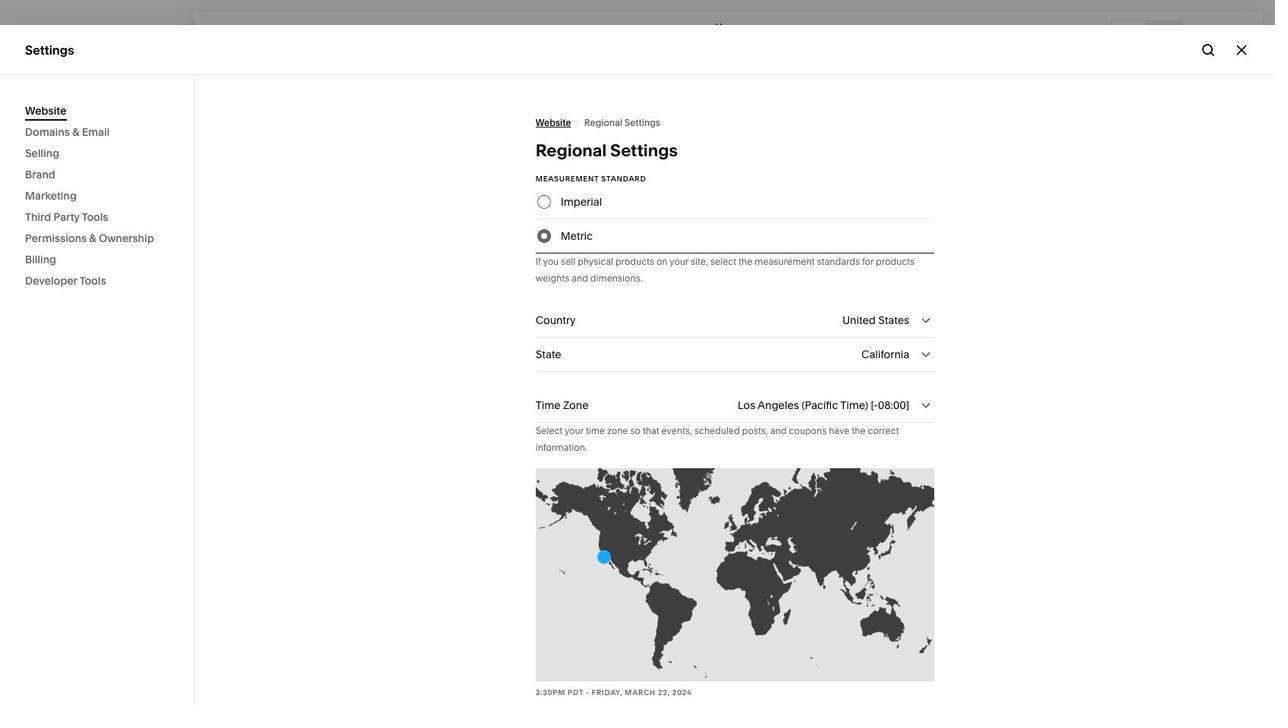 Task type: vqa. For each thing, say whether or not it's contained in the screenshot.
settings icon
no



Task type: locate. For each thing, give the bounding box(es) containing it.
tab list
[[1112, 21, 1182, 45]]

site preview image
[[1233, 25, 1250, 41]]

cross large image
[[1234, 41, 1251, 58]]

world map image
[[536, 468, 935, 682]]

style image
[[1197, 25, 1214, 41]]

mobile image
[[1156, 25, 1173, 41]]

None field
[[536, 304, 935, 337], [536, 338, 935, 371], [536, 389, 935, 422], [536, 304, 935, 337], [536, 338, 935, 371], [536, 389, 935, 422]]

logo squarespace image
[[25, 25, 42, 42]]



Task type: describe. For each thing, give the bounding box(es) containing it.
search image
[[1200, 41, 1217, 58]]

desktop image
[[1121, 25, 1138, 41]]

search image
[[152, 25, 169, 42]]



